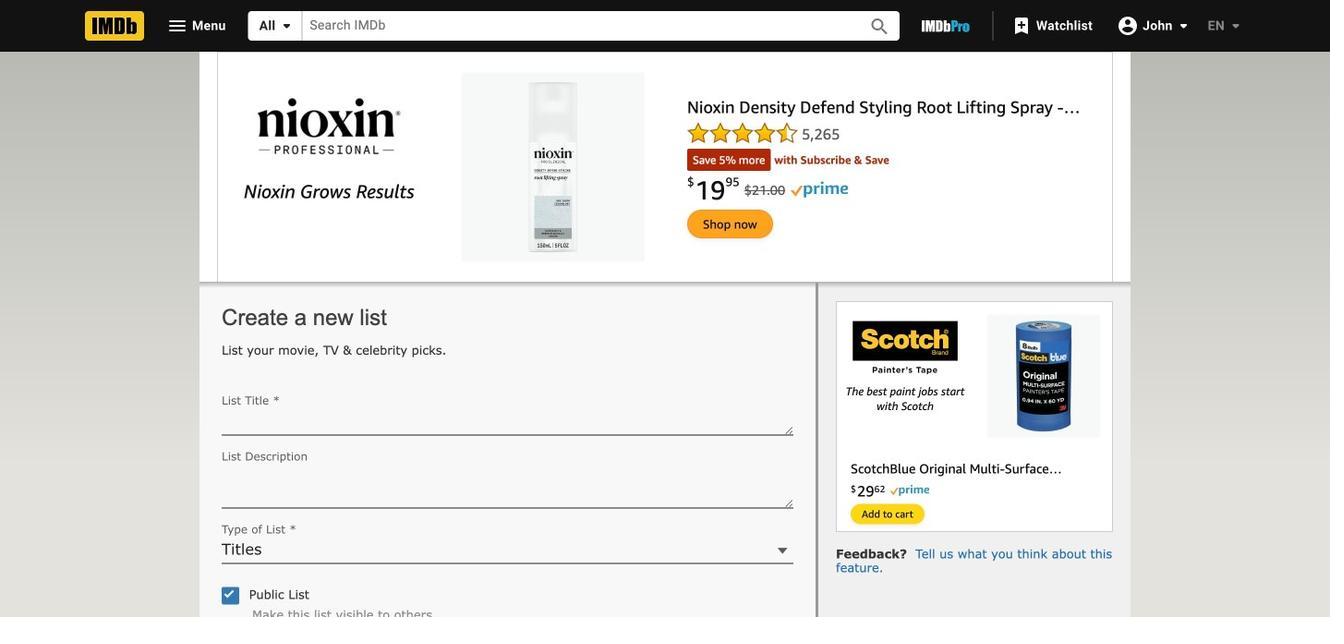 Task type: vqa. For each thing, say whether or not it's contained in the screenshot.
the left arrow drop down icon
yes



Task type: describe. For each thing, give the bounding box(es) containing it.
menu image
[[166, 15, 188, 37]]

home image
[[85, 11, 144, 41]]

arrow drop down image
[[276, 15, 298, 37]]

1 horizontal spatial arrow drop down image
[[1225, 15, 1247, 37]]

submit search image
[[869, 16, 891, 38]]

0 horizontal spatial arrow drop down image
[[1173, 15, 1195, 37]]

account circle image
[[1117, 15, 1139, 37]]

Search IMDb text field
[[302, 11, 848, 40]]



Task type: locate. For each thing, give the bounding box(es) containing it.
arrow drop down image
[[1173, 15, 1195, 37], [1225, 15, 1247, 37]]

None checkbox
[[222, 587, 234, 599]]

None search field
[[248, 11, 900, 41]]

None text field
[[222, 412, 793, 435], [222, 467, 793, 508], [222, 412, 793, 435], [222, 467, 793, 508]]

None field
[[302, 11, 848, 40]]

watchlist image
[[1010, 15, 1033, 37]]



